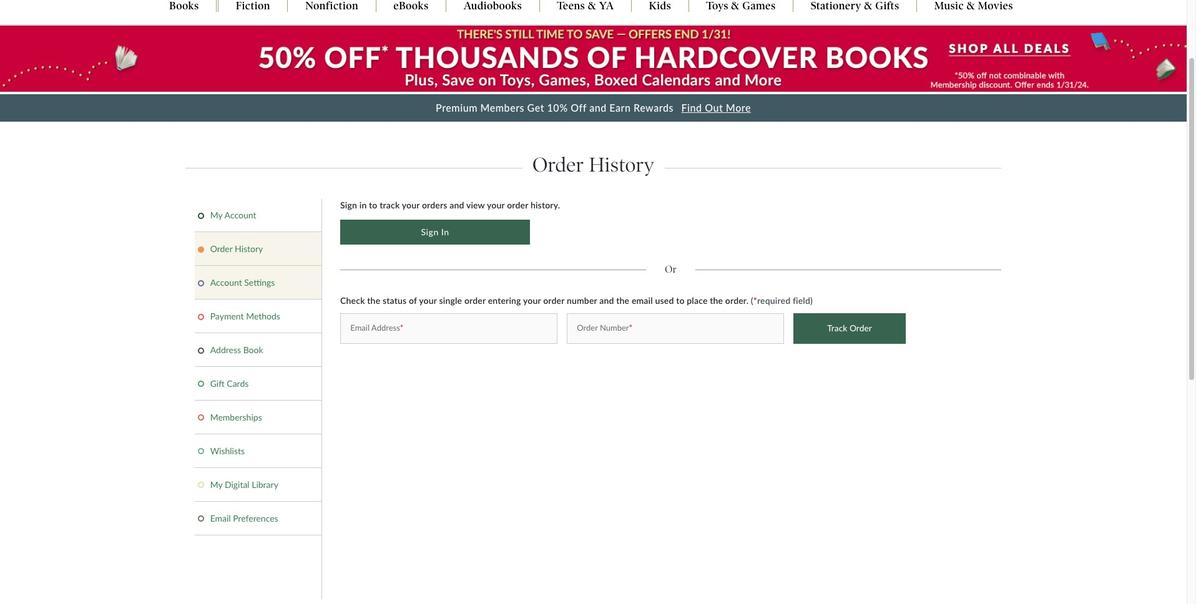 Task type: vqa. For each thing, say whether or not it's contained in the screenshot.
user Icon at right top
no



Task type: locate. For each thing, give the bounding box(es) containing it.
account settings
[[210, 277, 275, 288]]

order
[[532, 153, 584, 177], [210, 243, 233, 254]]

* for enter email 'email field'
[[400, 323, 403, 333]]

1 vertical spatial sign
[[421, 227, 439, 237]]

circle image left digital
[[198, 482, 204, 488]]

status
[[383, 295, 407, 306]]

view
[[466, 199, 485, 210]]

the left the status
[[367, 295, 380, 306]]

gift cards link
[[198, 378, 317, 389]]

circle image for email preferences
[[198, 516, 204, 522]]

circle image for gift cards
[[198, 381, 204, 387]]

2 circle image from the top
[[198, 246, 204, 253]]

3 the from the left
[[710, 295, 723, 306]]

to right in
[[369, 199, 377, 210]]

0 horizontal spatial *
[[400, 323, 403, 333]]

0 vertical spatial to
[[369, 199, 377, 210]]

circle image inside memberships link
[[198, 415, 204, 421]]

my
[[210, 210, 222, 220], [210, 479, 222, 490]]

address
[[210, 345, 241, 355]]

0 horizontal spatial the
[[367, 295, 380, 306]]

order up history.
[[532, 153, 584, 177]]

book
[[243, 345, 263, 355]]

sign inside sign in button
[[421, 227, 439, 237]]

1 vertical spatial to
[[676, 295, 685, 306]]

circle image inside address book link
[[198, 347, 204, 354]]

1 vertical spatial history
[[235, 243, 263, 254]]

1 circle image from the top
[[198, 381, 204, 387]]

order for view
[[507, 199, 528, 210]]

0 vertical spatial and
[[589, 102, 607, 114]]

1 vertical spatial order history
[[210, 243, 263, 254]]

4 circle image from the top
[[198, 314, 204, 320]]

7 circle image from the top
[[198, 516, 204, 522]]

account
[[224, 210, 256, 220], [210, 277, 242, 288]]

2 the from the left
[[616, 295, 629, 306]]

50% off thousans of hardcover books, plus, save on toys, games, boxed calendars and more image
[[0, 26, 1187, 92]]

digital
[[225, 479, 250, 490]]

circle image left gift
[[198, 381, 204, 387]]

your
[[402, 199, 420, 210], [487, 199, 505, 210], [419, 295, 437, 306], [523, 295, 541, 306]]

2 my from the top
[[210, 479, 222, 490]]

1 vertical spatial account
[[210, 277, 242, 288]]

orders
[[422, 199, 447, 210]]

order left history.
[[507, 199, 528, 210]]

history up account settings
[[235, 243, 263, 254]]

your right entering
[[523, 295, 541, 306]]

*
[[753, 295, 757, 306], [400, 323, 403, 333], [629, 323, 632, 333]]

my account
[[210, 210, 256, 220]]

circle image for my digital library
[[198, 482, 204, 488]]

order down the my account
[[210, 243, 233, 254]]

circle image for account settings
[[198, 280, 204, 286]]

0 horizontal spatial to
[[369, 199, 377, 210]]

0 vertical spatial order
[[532, 153, 584, 177]]

0 vertical spatial history
[[589, 153, 654, 177]]

and right number on the left
[[600, 295, 614, 306]]

history.
[[531, 199, 560, 210]]

1 vertical spatial circle image
[[198, 449, 204, 455]]

settings
[[244, 277, 275, 288]]

circle image
[[198, 213, 204, 219], [198, 246, 204, 253], [198, 280, 204, 286], [198, 314, 204, 320], [198, 347, 204, 354], [198, 415, 204, 421], [198, 516, 204, 522]]

circle image inside gift cards link
[[198, 381, 204, 387]]

required
[[757, 295, 791, 306]]

2 vertical spatial circle image
[[198, 482, 204, 488]]

2 horizontal spatial the
[[710, 295, 723, 306]]

history down earn
[[589, 153, 654, 177]]

gift
[[210, 378, 225, 389]]

None submit
[[794, 313, 906, 344]]

circle image
[[198, 381, 204, 387], [198, 449, 204, 455], [198, 482, 204, 488]]

and
[[589, 102, 607, 114], [450, 199, 464, 210], [600, 295, 614, 306]]

to right used in the right of the page
[[676, 295, 685, 306]]

and right off
[[589, 102, 607, 114]]

preferences
[[233, 513, 278, 524]]

to
[[369, 199, 377, 210], [676, 295, 685, 306]]

your right of
[[419, 295, 437, 306]]

history
[[589, 153, 654, 177], [235, 243, 263, 254]]

email
[[632, 295, 653, 306]]

0 horizontal spatial order history
[[210, 243, 263, 254]]

and left view on the top left of the page
[[450, 199, 464, 210]]

1 my from the top
[[210, 210, 222, 220]]

1 vertical spatial my
[[210, 479, 222, 490]]

circle image inside account settings link
[[198, 280, 204, 286]]

account left 'settings'
[[210, 277, 242, 288]]

order.
[[725, 295, 749, 306]]

circle image for payment methods
[[198, 314, 204, 320]]

sign
[[340, 199, 357, 210], [421, 227, 439, 237]]

(
[[751, 295, 753, 306]]

get
[[527, 102, 544, 114]]

circle image inside the wishlists link
[[198, 449, 204, 455]]

library
[[252, 479, 278, 490]]

1 horizontal spatial sign
[[421, 227, 439, 237]]

1 vertical spatial order
[[210, 243, 233, 254]]

0 vertical spatial sign
[[340, 199, 357, 210]]

the right the place
[[710, 295, 723, 306]]

order right single
[[464, 295, 486, 306]]

your right view on the top left of the page
[[487, 199, 505, 210]]

payment methods link
[[198, 311, 317, 321]]

email preferences link
[[198, 513, 317, 524]]

members
[[480, 102, 525, 114]]

* down the status
[[400, 323, 403, 333]]

order
[[507, 199, 528, 210], [464, 295, 486, 306], [543, 295, 565, 306]]

the
[[367, 295, 380, 306], [616, 295, 629, 306], [710, 295, 723, 306]]

circle image inside 'order history' link
[[198, 246, 204, 253]]

1 horizontal spatial to
[[676, 295, 685, 306]]

circle image left wishlists
[[198, 449, 204, 455]]

the left email at the right of page
[[616, 295, 629, 306]]

account up 'order history' link
[[224, 210, 256, 220]]

2 horizontal spatial *
[[753, 295, 757, 306]]

circle image inside email preferences link
[[198, 516, 204, 522]]

sign for sign in to track your orders and view your order history.
[[340, 199, 357, 210]]

0 vertical spatial circle image
[[198, 381, 204, 387]]

0 vertical spatial my
[[210, 210, 222, 220]]

order history down the my account
[[210, 243, 263, 254]]

3 circle image from the top
[[198, 280, 204, 286]]

6 circle image from the top
[[198, 415, 204, 421]]

circle image inside payment methods link
[[198, 314, 204, 320]]

1 horizontal spatial the
[[616, 295, 629, 306]]

1 horizontal spatial order history
[[532, 153, 654, 177]]

1 horizontal spatial order
[[507, 199, 528, 210]]

order history
[[532, 153, 654, 177], [210, 243, 263, 254]]

order history down 'premium members get 10% off and earn rewards find out more'
[[532, 153, 654, 177]]

2 horizontal spatial order
[[543, 295, 565, 306]]

my up 'order history' link
[[210, 210, 222, 220]]

3 circle image from the top
[[198, 482, 204, 488]]

1 circle image from the top
[[198, 213, 204, 219]]

premium members get 10% off and earn rewards find out more
[[436, 102, 751, 114]]

sign in button
[[340, 219, 530, 244]]

2 circle image from the top
[[198, 449, 204, 455]]

0 horizontal spatial sign
[[340, 199, 357, 210]]

order for entering
[[543, 295, 565, 306]]

my left digital
[[210, 479, 222, 490]]

5 circle image from the top
[[198, 347, 204, 354]]

1 horizontal spatial *
[[629, 323, 632, 333]]

out
[[705, 102, 723, 114]]

* right 'order.'
[[753, 295, 757, 306]]

circle image inside my digital library link
[[198, 482, 204, 488]]

circle image inside my account link
[[198, 213, 204, 219]]

* down email at the right of page
[[629, 323, 632, 333]]

0 vertical spatial order history
[[532, 153, 654, 177]]

email
[[210, 513, 231, 524]]

circle image for my account
[[198, 213, 204, 219]]

order left number on the left
[[543, 295, 565, 306]]



Task type: describe. For each thing, give the bounding box(es) containing it.
1 horizontal spatial order
[[532, 153, 584, 177]]

entering
[[488, 295, 521, 306]]

number
[[567, 295, 597, 306]]

payment
[[210, 311, 244, 321]]

my for my account
[[210, 210, 222, 220]]

circle image for wishlists
[[198, 449, 204, 455]]

0 horizontal spatial history
[[235, 243, 263, 254]]

0 horizontal spatial order
[[464, 295, 486, 306]]

* text field
[[567, 313, 784, 344]]

in
[[359, 199, 367, 210]]

* for enter order number "text field"
[[629, 323, 632, 333]]

used
[[655, 295, 674, 306]]

more
[[726, 102, 751, 114]]

wishlists
[[210, 446, 245, 456]]

field)
[[793, 295, 813, 306]]

order history main content
[[0, 25, 1187, 604]]

or
[[665, 263, 677, 275]]

in
[[441, 227, 449, 237]]

cards
[[227, 378, 249, 389]]

address book
[[210, 345, 263, 355]]

find
[[682, 102, 702, 114]]

single
[[439, 295, 462, 306]]

methods
[[246, 311, 280, 321]]

track
[[380, 199, 400, 210]]

check the status of your single order entering your order number and the email used to place the order. ( * required field)
[[340, 295, 813, 306]]

address book link
[[198, 345, 317, 355]]

0 vertical spatial account
[[224, 210, 256, 220]]

of
[[409, 295, 417, 306]]

circle image for address book
[[198, 347, 204, 354]]

memberships
[[210, 412, 262, 423]]

off
[[571, 102, 587, 114]]

place
[[687, 295, 708, 306]]

wishlists link
[[198, 446, 317, 456]]

account settings link
[[198, 277, 317, 288]]

rewards
[[634, 102, 674, 114]]

order history link
[[198, 243, 317, 254]]

1 horizontal spatial history
[[589, 153, 654, 177]]

my digital library link
[[198, 479, 317, 490]]

1 vertical spatial and
[[450, 199, 464, 210]]

email preferences
[[210, 513, 278, 524]]

premium
[[436, 102, 478, 114]]

gift cards
[[210, 378, 249, 389]]

10%
[[547, 102, 568, 114]]

none submit inside the order history main content
[[794, 313, 906, 344]]

circle image for order history
[[198, 246, 204, 253]]

my for my digital library
[[210, 479, 222, 490]]

sign for sign in
[[421, 227, 439, 237]]

my account link
[[198, 210, 317, 220]]

your right 'track'
[[402, 199, 420, 210]]

sign in to track your orders and view your order history.
[[340, 199, 560, 210]]

2 vertical spatial and
[[600, 295, 614, 306]]

payment methods
[[210, 311, 280, 321]]

0 horizontal spatial order
[[210, 243, 233, 254]]

* email field
[[340, 313, 558, 344]]

my digital library
[[210, 479, 278, 490]]

check
[[340, 295, 365, 306]]

sign in
[[421, 227, 449, 237]]

circle image for memberships
[[198, 415, 204, 421]]

memberships link
[[198, 412, 317, 423]]

1 the from the left
[[367, 295, 380, 306]]

earn
[[610, 102, 631, 114]]



